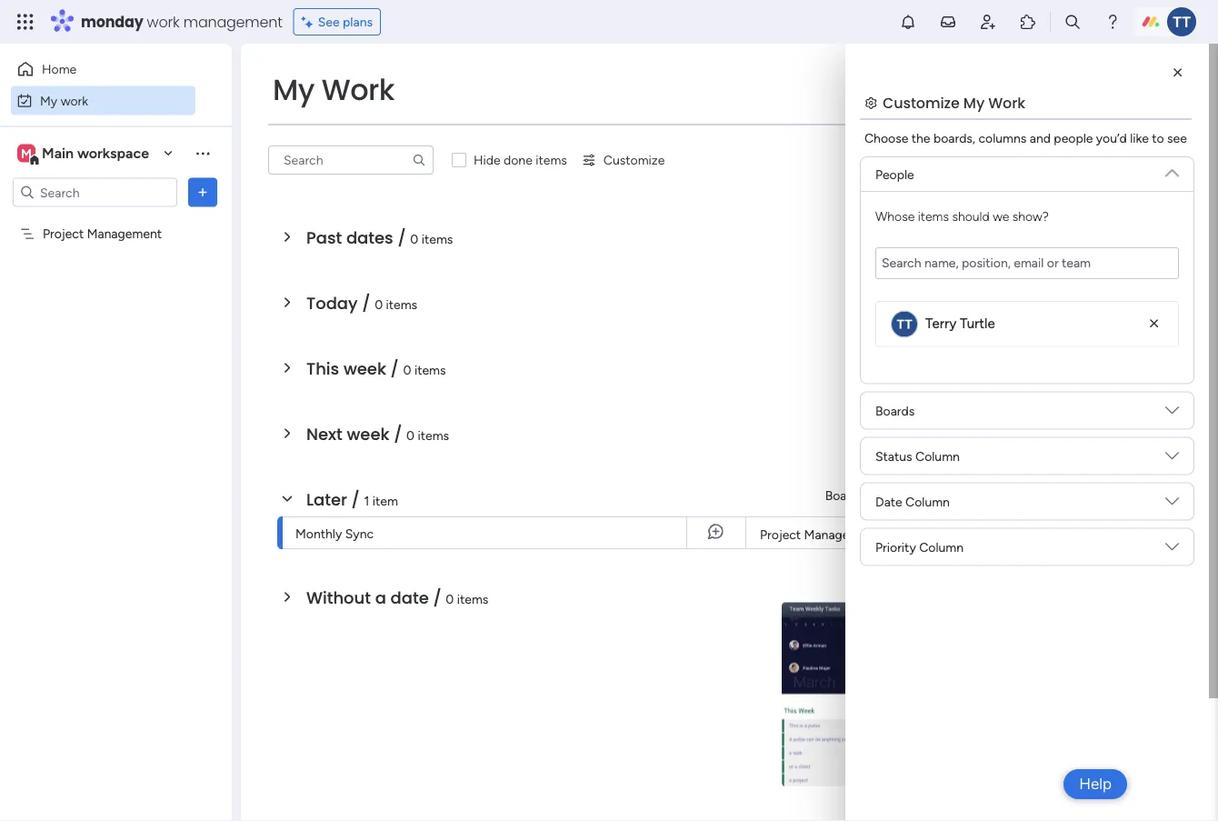 Task type: describe. For each thing, give the bounding box(es) containing it.
Filter dashboard by text search field
[[268, 146, 434, 175]]

management
[[183, 11, 283, 32]]

to
[[973, 527, 986, 542]]

choose the boards, columns and people you'd like to see
[[865, 130, 1188, 146]]

main content containing past dates /
[[241, 44, 1219, 821]]

items inside this week / 0 items
[[415, 362, 446, 377]]

terry turtle
[[926, 316, 996, 332]]

project management link
[[758, 517, 926, 550]]

home button
[[11, 55, 196, 84]]

done
[[504, 152, 533, 168]]

terry
[[926, 316, 957, 332]]

work for monday
[[147, 11, 180, 32]]

monthly sync
[[296, 526, 374, 541]]

search image
[[412, 153, 427, 167]]

to
[[1152, 130, 1165, 146]]

customize for customize my work
[[883, 92, 960, 113]]

we
[[993, 208, 1010, 224]]

week for next
[[347, 422, 390, 446]]

management inside main content
[[804, 527, 879, 542]]

help button
[[1064, 769, 1128, 799]]

main workspace
[[42, 145, 149, 162]]

week for this
[[344, 357, 386, 380]]

1
[[364, 493, 369, 508]]

to do
[[973, 527, 1004, 542]]

none text field inside main content
[[876, 247, 1179, 279]]

monday
[[81, 11, 143, 32]]

/ right date
[[433, 586, 442, 609]]

a
[[375, 586, 386, 609]]

workspace image
[[17, 143, 35, 163]]

/ up item
[[394, 422, 402, 446]]

column for priority column
[[920, 539, 964, 555]]

without a date / 0 items
[[306, 586, 489, 609]]

project inside list box
[[43, 226, 84, 241]]

this
[[306, 357, 339, 380]]

/ right today
[[362, 291, 371, 315]]

items inside without a date / 0 items
[[457, 591, 489, 607]]

without
[[306, 586, 371, 609]]

should
[[953, 208, 990, 224]]

later / 1 item
[[306, 488, 398, 511]]

project management inside list box
[[43, 226, 162, 241]]

dapulse dropdown down arrow image for people
[[1166, 159, 1179, 180]]

0 horizontal spatial terry turtle image
[[891, 310, 918, 338]]

home
[[42, 61, 77, 77]]

select product image
[[16, 13, 35, 31]]

work for my
[[61, 93, 88, 108]]

turtle
[[960, 316, 996, 332]]

dapulse dropdown down arrow image for boards
[[1166, 403, 1179, 424]]

project management inside main content
[[760, 527, 879, 542]]

see
[[1168, 130, 1188, 146]]

next week / 0 items
[[306, 422, 449, 446]]

options image
[[194, 183, 212, 201]]

invite members image
[[979, 13, 998, 31]]

status column
[[876, 448, 960, 464]]

0 horizontal spatial work
[[322, 70, 395, 110]]

project management list box
[[0, 215, 232, 495]]

people
[[1054, 130, 1093, 146]]

dapulse dropdown down arrow image for status column
[[1166, 449, 1179, 469]]

customize button
[[575, 146, 672, 175]]

items left should
[[918, 208, 949, 224]]

my for my work
[[40, 93, 57, 108]]

column for date column
[[906, 494, 950, 509]]

workspace
[[77, 145, 149, 162]]

next
[[306, 422, 343, 446]]

0 vertical spatial terry turtle image
[[1168, 7, 1197, 36]]

0 horizontal spatial people
[[876, 166, 915, 182]]

you'd
[[1097, 130, 1127, 146]]

customize my work
[[883, 92, 1026, 113]]

today
[[306, 291, 358, 315]]

see plans button
[[293, 8, 381, 35]]

Search in workspace field
[[38, 182, 152, 203]]

whose
[[876, 208, 915, 224]]

see plans
[[318, 14, 373, 30]]

priority column
[[876, 539, 964, 555]]

customize for customize
[[604, 152, 665, 168]]

items inside next week / 0 items
[[418, 427, 449, 443]]

work inside main content
[[989, 92, 1026, 113]]

boards,
[[934, 130, 976, 146]]

plans
[[343, 14, 373, 30]]

1 horizontal spatial people
[[1136, 488, 1175, 503]]



Task type: vqa. For each thing, say whether or not it's contained in the screenshot.
Workspace image
yes



Task type: locate. For each thing, give the bounding box(es) containing it.
0 inside this week / 0 items
[[403, 362, 412, 377]]

main content
[[241, 44, 1219, 821]]

0 right 'dates'
[[410, 231, 419, 246]]

items inside the past dates / 0 items
[[422, 231, 453, 246]]

my work
[[273, 70, 395, 110]]

work
[[147, 11, 180, 32], [61, 93, 88, 108]]

board
[[825, 488, 859, 503]]

my work
[[40, 93, 88, 108]]

0 vertical spatial people
[[876, 166, 915, 182]]

1 vertical spatial people
[[1136, 488, 1175, 503]]

my down home
[[40, 93, 57, 108]]

dapulse dropdown down arrow image for priority column
[[1166, 540, 1179, 560]]

1 vertical spatial management
[[804, 527, 879, 542]]

project management down search in workspace field
[[43, 226, 162, 241]]

1 vertical spatial dapulse dropdown down arrow image
[[1166, 403, 1179, 424]]

dates
[[346, 226, 394, 249]]

1 vertical spatial work
[[61, 93, 88, 108]]

show?
[[1013, 208, 1049, 224]]

0 vertical spatial management
[[87, 226, 162, 241]]

workspace options image
[[194, 144, 212, 162]]

this week / 0 items
[[306, 357, 446, 380]]

column
[[916, 448, 960, 464], [906, 494, 950, 509], [920, 539, 964, 555]]

0 inside the past dates / 0 items
[[410, 231, 419, 246]]

1 vertical spatial column
[[906, 494, 950, 509]]

my inside button
[[40, 93, 57, 108]]

priority
[[876, 539, 916, 555]]

0 vertical spatial project management
[[43, 226, 162, 241]]

status
[[876, 448, 913, 464]]

items right done
[[536, 152, 567, 168]]

items right 'dates'
[[422, 231, 453, 246]]

column right status
[[916, 448, 960, 464]]

my down see plans button
[[273, 70, 315, 110]]

0 vertical spatial column
[[916, 448, 960, 464]]

1 horizontal spatial terry turtle image
[[1168, 7, 1197, 36]]

whose items should we show?
[[876, 208, 1049, 224]]

management down search in workspace field
[[87, 226, 162, 241]]

1 horizontal spatial customize
[[883, 92, 960, 113]]

see
[[318, 14, 340, 30]]

/ right 'dates'
[[398, 226, 406, 249]]

my up boards,
[[964, 92, 985, 113]]

item
[[373, 493, 398, 508]]

0 vertical spatial dapulse dropdown down arrow image
[[1166, 159, 1179, 180]]

terry turtle image left terry
[[891, 310, 918, 338]]

past
[[306, 226, 342, 249]]

project management
[[43, 226, 162, 241], [760, 527, 879, 542]]

1 vertical spatial project management
[[760, 527, 879, 542]]

1 horizontal spatial management
[[804, 527, 879, 542]]

/
[[398, 226, 406, 249], [362, 291, 371, 315], [391, 357, 399, 380], [394, 422, 402, 446], [352, 488, 360, 511], [433, 586, 442, 609]]

/ up next week / 0 items
[[391, 357, 399, 380]]

project inside main content
[[760, 527, 801, 542]]

0 horizontal spatial my
[[40, 93, 57, 108]]

1 vertical spatial customize
[[604, 152, 665, 168]]

column for status column
[[916, 448, 960, 464]]

0 up next week / 0 items
[[403, 362, 412, 377]]

1 horizontal spatial my
[[273, 70, 315, 110]]

dapulse dropdown down arrow image
[[1166, 159, 1179, 180], [1166, 403, 1179, 424], [1166, 540, 1179, 560]]

2 horizontal spatial my
[[964, 92, 985, 113]]

0 for next week /
[[407, 427, 415, 443]]

week
[[344, 357, 386, 380], [347, 422, 390, 446]]

2 dapulse dropdown down arrow image from the top
[[1166, 494, 1179, 515]]

1 dapulse dropdown down arrow image from the top
[[1166, 159, 1179, 180]]

people
[[876, 166, 915, 182], [1136, 488, 1175, 503]]

work inside button
[[61, 93, 88, 108]]

0 vertical spatial week
[[344, 357, 386, 380]]

inbox image
[[939, 13, 958, 31]]

project
[[43, 226, 84, 241], [760, 527, 801, 542]]

column right the date
[[906, 494, 950, 509]]

items right date
[[457, 591, 489, 607]]

0 horizontal spatial project management
[[43, 226, 162, 241]]

and
[[1030, 130, 1051, 146]]

Search name, position, email or team text field
[[876, 247, 1179, 279]]

boards
[[876, 403, 915, 418]]

m
[[21, 146, 32, 161]]

1 horizontal spatial work
[[989, 92, 1026, 113]]

1 vertical spatial project
[[760, 527, 801, 542]]

1 horizontal spatial project
[[760, 527, 801, 542]]

None text field
[[876, 247, 1179, 279]]

dapulse dropdown down arrow image for date column
[[1166, 494, 1179, 515]]

work
[[322, 70, 395, 110], [989, 92, 1026, 113]]

date column
[[876, 494, 950, 509]]

date
[[876, 494, 903, 509]]

project management down board
[[760, 527, 879, 542]]

customize inside button
[[604, 152, 665, 168]]

date
[[391, 586, 429, 609]]

management down board
[[804, 527, 879, 542]]

2 vertical spatial column
[[920, 539, 964, 555]]

management
[[87, 226, 162, 241], [804, 527, 879, 542]]

week right next
[[347, 422, 390, 446]]

notifications image
[[899, 13, 918, 31]]

0 right today
[[375, 296, 383, 312]]

0 for this week /
[[403, 362, 412, 377]]

/ left 1
[[352, 488, 360, 511]]

work right monday
[[147, 11, 180, 32]]

0 horizontal spatial customize
[[604, 152, 665, 168]]

work down plans
[[322, 70, 395, 110]]

sync
[[345, 526, 374, 541]]

items up this week / 0 items
[[386, 296, 418, 312]]

monday work management
[[81, 11, 283, 32]]

0 horizontal spatial project
[[43, 226, 84, 241]]

workspace selection element
[[17, 142, 152, 166]]

help image
[[1104, 13, 1122, 31]]

0 horizontal spatial work
[[61, 93, 88, 108]]

0 horizontal spatial management
[[87, 226, 162, 241]]

management inside list box
[[87, 226, 162, 241]]

0 vertical spatial dapulse dropdown down arrow image
[[1166, 449, 1179, 469]]

1 vertical spatial week
[[347, 422, 390, 446]]

2 vertical spatial dapulse dropdown down arrow image
[[1166, 540, 1179, 560]]

1 vertical spatial dapulse dropdown down arrow image
[[1166, 494, 1179, 515]]

terry turtle image
[[1168, 7, 1197, 36], [891, 310, 918, 338]]

1 vertical spatial terry turtle image
[[891, 310, 918, 338]]

customize
[[883, 92, 960, 113], [604, 152, 665, 168]]

my work button
[[11, 86, 196, 115]]

0 vertical spatial project
[[43, 226, 84, 241]]

hide
[[474, 152, 501, 168]]

0
[[410, 231, 419, 246], [375, 296, 383, 312], [403, 362, 412, 377], [407, 427, 415, 443], [446, 591, 454, 607]]

items
[[536, 152, 567, 168], [918, 208, 949, 224], [422, 231, 453, 246], [386, 296, 418, 312], [415, 362, 446, 377], [418, 427, 449, 443], [457, 591, 489, 607]]

the
[[912, 130, 931, 146]]

today / 0 items
[[306, 291, 418, 315]]

0 inside without a date / 0 items
[[446, 591, 454, 607]]

week right this
[[344, 357, 386, 380]]

0 down this week / 0 items
[[407, 427, 415, 443]]

hide done items
[[474, 152, 567, 168]]

search everything image
[[1064, 13, 1082, 31]]

2 dapulse dropdown down arrow image from the top
[[1166, 403, 1179, 424]]

terry turtle link
[[926, 316, 996, 332]]

items inside today / 0 items
[[386, 296, 418, 312]]

0 vertical spatial customize
[[883, 92, 960, 113]]

1 horizontal spatial work
[[147, 11, 180, 32]]

0 right date
[[446, 591, 454, 607]]

past dates / 0 items
[[306, 226, 453, 249]]

items up next week / 0 items
[[415, 362, 446, 377]]

terry turtle image right help "icon"
[[1168, 7, 1197, 36]]

help
[[1080, 775, 1112, 793]]

apps image
[[1019, 13, 1038, 31]]

0 vertical spatial work
[[147, 11, 180, 32]]

0 inside next week / 0 items
[[407, 427, 415, 443]]

0 inside today / 0 items
[[375, 296, 383, 312]]

None search field
[[268, 146, 434, 175]]

like
[[1131, 130, 1149, 146]]

column left to
[[920, 539, 964, 555]]

work down home
[[61, 93, 88, 108]]

do
[[989, 527, 1004, 542]]

items down this week / 0 items
[[418, 427, 449, 443]]

choose
[[865, 130, 909, 146]]

1 dapulse dropdown down arrow image from the top
[[1166, 449, 1179, 469]]

0 for past dates /
[[410, 231, 419, 246]]

my inside main content
[[964, 92, 985, 113]]

my for my work
[[273, 70, 315, 110]]

option
[[0, 217, 232, 221]]

monthly
[[296, 526, 342, 541]]

later
[[306, 488, 347, 511]]

columns
[[979, 130, 1027, 146]]

group
[[1001, 488, 1037, 503]]

dapulse dropdown down arrow image
[[1166, 449, 1179, 469], [1166, 494, 1179, 515]]

my
[[273, 70, 315, 110], [964, 92, 985, 113], [40, 93, 57, 108]]

main
[[42, 145, 74, 162]]

work up columns
[[989, 92, 1026, 113]]

3 dapulse dropdown down arrow image from the top
[[1166, 540, 1179, 560]]

1 horizontal spatial project management
[[760, 527, 879, 542]]



